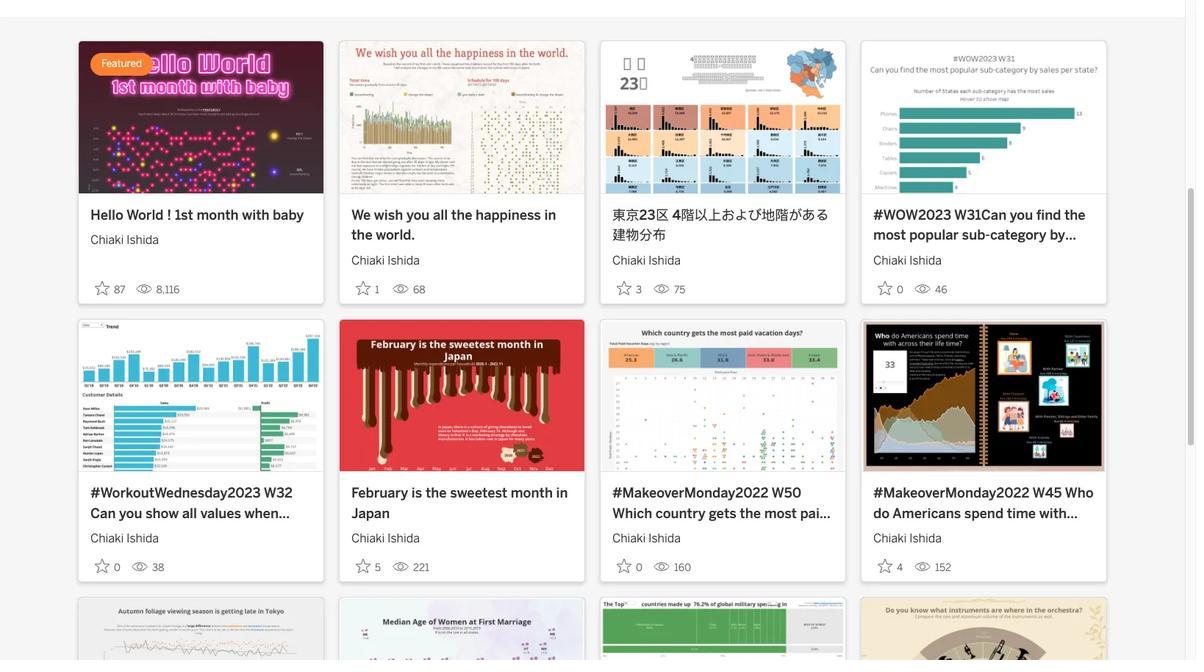 Task type: describe. For each thing, give the bounding box(es) containing it.
#wow2023 w31can you find the most popular sub-category by sales per state? link
[[874, 206, 1095, 264]]

which
[[613, 506, 653, 522]]

東京23区 4階以上および地階がある 建物分布
[[613, 207, 829, 243]]

東京23区 4階以上および地階がある 建物分布 link
[[613, 206, 834, 246]]

japan
[[352, 506, 390, 522]]

chiaki ishida link for w45
[[874, 524, 1095, 548]]

38
[[152, 562, 164, 574]]

category
[[991, 227, 1047, 243]]

the inside february is the sweetest month in japan
[[426, 485, 447, 502]]

3
[[636, 284, 642, 296]]

ishida for hello world !  1st month with baby
[[127, 233, 159, 247]]

#makeovermonday2022 for americans
[[874, 485, 1030, 502]]

chiaki for 東京23区 4階以上および地階がある 建物分布
[[613, 253, 646, 267]]

ishida for february is the sweetest month in japan
[[388, 532, 420, 546]]

ishida for #makeovermonday2022 w50 which country gets the most paid vacation days?
[[649, 532, 681, 546]]

chiaki for february is the sweetest month in japan
[[352, 532, 385, 546]]

in inside we wish you all the happiness in the world.
[[545, 207, 556, 223]]

chiaki for hello world !  1st month with baby
[[90, 233, 124, 247]]

vacation
[[613, 526, 667, 542]]

featured element
[[90, 53, 153, 76]]

87
[[114, 284, 125, 296]]

w45
[[1033, 485, 1062, 502]]

0 for #workoutwednesday2023 w32 can you show all values when filtering?
[[114, 562, 121, 574]]

5
[[375, 562, 381, 574]]

workbook thumbnail image for #makeovermonday2022 w50 which country gets the most paid vacation days?
[[601, 320, 846, 472]]

ishida for #makeovermonday2022 w45 who do americans spend time with across their life time?
[[910, 532, 942, 546]]

workbook thumbnail image for #wow2023 w31can you find the most popular sub-category by sales per state?
[[862, 41, 1107, 193]]

add favorite button for #makeovermonday2022 w45 who do americans spend time with across their life time?
[[874, 555, 909, 579]]

gets
[[709, 506, 737, 522]]

0 for #makeovermonday2022 w50 which country gets the most paid vacation days?
[[636, 562, 643, 574]]

in inside february is the sweetest month in japan
[[556, 485, 568, 502]]

wish
[[374, 207, 403, 223]]

chiaki ishida for #workoutwednesday2023 w32 can you show all values when filtering?
[[90, 532, 159, 546]]

46 views element
[[909, 278, 954, 302]]

chiaki ishida link for is
[[352, 524, 573, 548]]

chiaki ishida link for wish
[[352, 246, 573, 270]]

chiaki for #workoutwednesday2023 w32 can you show all values when filtering?
[[90, 532, 124, 546]]

workbook thumbnail image for february is the sweetest month in japan
[[340, 320, 585, 472]]

we wish you all the happiness in the world.
[[352, 207, 556, 243]]

38 views element
[[126, 556, 170, 580]]

the left happiness
[[451, 207, 473, 223]]

do
[[874, 506, 890, 522]]

東京23区
[[613, 207, 669, 223]]

workbook thumbnail image for #makeovermonday2022 w45 who do americans spend time with across their life time?
[[862, 320, 1107, 472]]

americans
[[893, 506, 961, 522]]

popular
[[910, 227, 959, 243]]

most inside #wow2023 w31can you find the most popular sub-category by sales per state?
[[874, 227, 906, 243]]

hello
[[90, 207, 124, 223]]

8,116
[[156, 284, 180, 296]]

featured
[[101, 58, 142, 70]]

we wish you all the happiness in the world. link
[[352, 206, 573, 246]]

who
[[1065, 485, 1094, 502]]

time
[[1007, 506, 1036, 522]]

when
[[245, 506, 279, 522]]

sweetest
[[450, 485, 508, 502]]

world.
[[376, 227, 415, 243]]

paid
[[801, 506, 828, 522]]

152
[[936, 562, 952, 574]]

chiaki ishida for we wish you all the happiness in the world.
[[352, 253, 420, 267]]

#workoutwednesday2023 w32 can you show all values when filtering? link
[[90, 484, 312, 542]]

#workoutwednesday2023 w32 can you show all values when filtering?
[[90, 485, 293, 542]]

add favorite button for #makeovermonday2022 w50 which country gets the most paid vacation days?
[[613, 555, 648, 579]]

workbook thumbnail image for #workoutwednesday2023 w32 can you show all values when filtering?
[[79, 320, 324, 472]]

filtering?
[[90, 526, 148, 542]]

the down we on the top left of page
[[352, 227, 373, 243]]

!
[[167, 207, 172, 223]]

by
[[1050, 227, 1066, 243]]

160 views element
[[648, 556, 697, 580]]

chiaki for #wow2023 w31can you find the most popular sub-category by sales per state?
[[874, 253, 907, 267]]

75 views element
[[648, 278, 691, 302]]

#makeovermonday2022 w45 who do americans spend time with across their life time?
[[874, 485, 1094, 542]]

160
[[674, 562, 691, 574]]

chiaki ishida for february is the sweetest month in japan
[[352, 532, 420, 546]]

chiaki for we wish you all the happiness in the world.
[[352, 253, 385, 267]]

time?
[[976, 526, 1013, 542]]

8,116 views element
[[130, 278, 186, 302]]

1
[[375, 284, 379, 296]]

ishida for #workoutwednesday2023 w32 can you show all values when filtering?
[[127, 532, 159, 546]]

chiaki ishida for hello world !  1st month with baby
[[90, 233, 159, 247]]

75
[[674, 284, 686, 296]]

chiaki ishida for #makeovermonday2022 w45 who do americans spend time with across their life time?
[[874, 532, 942, 546]]

is
[[412, 485, 422, 502]]

you for wish
[[407, 207, 430, 223]]



Task type: vqa. For each thing, say whether or not it's contained in the screenshot.
We
yes



Task type: locate. For each thing, give the bounding box(es) containing it.
sub-
[[962, 227, 991, 243]]

0 horizontal spatial you
[[119, 506, 142, 522]]

Add Favorite button
[[90, 276, 130, 301], [613, 276, 648, 301], [874, 276, 909, 301], [90, 555, 126, 579], [352, 555, 387, 579], [613, 555, 648, 579], [874, 555, 909, 579]]

world
[[126, 207, 164, 223]]

w31can
[[955, 207, 1007, 223]]

1 vertical spatial with
[[1040, 506, 1067, 522]]

chiaki ishida down popular
[[874, 253, 942, 267]]

all right wish
[[433, 207, 448, 223]]

0 horizontal spatial most
[[765, 506, 797, 522]]

values
[[201, 506, 241, 522]]

1 horizontal spatial month
[[511, 485, 553, 502]]

chiaki ishida link down february is the sweetest month in japan on the bottom of page
[[352, 524, 573, 548]]

chiaki up 1 button
[[352, 253, 385, 267]]

0 horizontal spatial #makeovermonday2022
[[613, 485, 769, 502]]

0 horizontal spatial with
[[242, 207, 270, 223]]

chiaki ishida for 東京23区 4階以上および地階がある 建物分布
[[613, 253, 681, 267]]

建物分布
[[613, 227, 666, 243]]

1 #makeovermonday2022 from the left
[[613, 485, 769, 502]]

add favorite button containing 4
[[874, 555, 909, 579]]

add favorite button containing 3
[[613, 276, 648, 301]]

ishida for #wow2023 w31can you find the most popular sub-category by sales per state?
[[910, 253, 942, 267]]

add favorite button left 75
[[613, 276, 648, 301]]

chiaki ishida link down 東京23区 4階以上および地階がある 建物分布
[[613, 246, 834, 270]]

68
[[413, 284, 426, 296]]

#makeovermonday2022
[[613, 485, 769, 502], [874, 485, 1030, 502]]

add favorite button for #workoutwednesday2023 w32 can you show all values when filtering?
[[90, 555, 126, 579]]

#makeovermonday2022 w50 which country gets the most paid vacation days? link
[[613, 484, 834, 542]]

workbook thumbnail image for 東京23区 4階以上および地階がある 建物分布
[[601, 41, 846, 193]]

1 vertical spatial most
[[765, 506, 797, 522]]

ishida down world
[[127, 233, 159, 247]]

in
[[545, 207, 556, 223], [556, 485, 568, 502]]

all inside #workoutwednesday2023 w32 can you show all values when filtering?
[[182, 506, 197, 522]]

#makeovermonday2022 w50 which country gets the most paid vacation days?
[[613, 485, 828, 542]]

chiaki ishida link down sub-
[[874, 246, 1095, 270]]

add favorite button down filtering? at left
[[90, 555, 126, 579]]

you inside #workoutwednesday2023 w32 can you show all values when filtering?
[[119, 506, 142, 522]]

per
[[910, 247, 931, 264]]

chiaki ishida link for w32
[[90, 524, 312, 548]]

add favorite button down across
[[874, 555, 909, 579]]

0 vertical spatial most
[[874, 227, 906, 243]]

#makeovermonday2022 inside #makeovermonday2022 w45 who do americans spend time with across their life time?
[[874, 485, 1030, 502]]

happiness
[[476, 207, 541, 223]]

1 vertical spatial all
[[182, 506, 197, 522]]

0
[[897, 284, 904, 296], [114, 562, 121, 574], [636, 562, 643, 574]]

their
[[919, 526, 949, 542]]

most inside #makeovermonday2022 w50 which country gets the most paid vacation days?
[[765, 506, 797, 522]]

68 views element
[[387, 278, 432, 302]]

add favorite button for #wow2023 w31can you find the most popular sub-category by sales per state?
[[874, 276, 909, 301]]

workbook thumbnail image for we wish you all the happiness in the world.
[[340, 41, 585, 193]]

month
[[197, 207, 239, 223], [511, 485, 553, 502]]

#makeovermonday2022 w45 who do americans spend time with across their life time? link
[[874, 484, 1095, 542]]

ishida down world. on the left top of the page
[[388, 253, 420, 267]]

can
[[90, 506, 116, 522]]

baby
[[273, 207, 304, 223]]

0 vertical spatial all
[[433, 207, 448, 223]]

1 horizontal spatial all
[[433, 207, 448, 223]]

the right the gets
[[740, 506, 761, 522]]

we
[[352, 207, 371, 223]]

1st
[[175, 207, 193, 223]]

spend
[[965, 506, 1004, 522]]

chiaki down 建物分布
[[613, 253, 646, 267]]

chiaki ishida link down 'spend'
[[874, 524, 1095, 548]]

chiaki down japan
[[352, 532, 385, 546]]

add favorite button containing 87
[[90, 276, 130, 301]]

chiaki ishida link for w50
[[613, 524, 834, 548]]

you up filtering? at left
[[119, 506, 142, 522]]

with inside #makeovermonday2022 w45 who do americans spend time with across their life time?
[[1040, 506, 1067, 522]]

chiaki ishida down japan
[[352, 532, 420, 546]]

with left baby
[[242, 207, 270, 223]]

chiaki ishida link down values
[[90, 524, 312, 548]]

1 horizontal spatial with
[[1040, 506, 1067, 522]]

you up category
[[1010, 207, 1033, 223]]

country
[[656, 506, 706, 522]]

chiaki ishida down hello
[[90, 233, 159, 247]]

the inside #makeovermonday2022 w50 which country gets the most paid vacation days?
[[740, 506, 761, 522]]

#makeovermonday2022 inside #makeovermonday2022 w50 which country gets the most paid vacation days?
[[613, 485, 769, 502]]

chiaki ishida link down the "hello world !  1st month with baby"
[[90, 226, 312, 249]]

chiaki ishida up 4
[[874, 532, 942, 546]]

you
[[407, 207, 430, 223], [1010, 207, 1033, 223], [119, 506, 142, 522]]

all down #workoutwednesday2023
[[182, 506, 197, 522]]

add favorite button for 東京23区 4階以上および地階がある 建物分布
[[613, 276, 648, 301]]

chiaki for #makeovermonday2022 w50 which country gets the most paid vacation days?
[[613, 532, 646, 546]]

add favorite button for february is the sweetest month in japan
[[352, 555, 387, 579]]

ishida up 75 views "element"
[[649, 253, 681, 267]]

chiaki down can
[[90, 532, 124, 546]]

february is the sweetest month in japan
[[352, 485, 568, 522]]

the right "is" at the left bottom of the page
[[426, 485, 447, 502]]

show
[[146, 506, 179, 522]]

chiaki down do
[[874, 532, 907, 546]]

life
[[953, 526, 972, 542]]

you inside #wow2023 w31can you find the most popular sub-category by sales per state?
[[1010, 207, 1033, 223]]

february
[[352, 485, 408, 502]]

most down the w50
[[765, 506, 797, 522]]

chiaki ishida link for w31can
[[874, 246, 1095, 270]]

221 views element
[[387, 556, 435, 580]]

hello world !  1st month with baby
[[90, 207, 304, 223]]

month for sweetest
[[511, 485, 553, 502]]

month for 1st
[[197, 207, 239, 223]]

1 horizontal spatial you
[[407, 207, 430, 223]]

#wow2023 w31can you find the most popular sub-category by sales per state?
[[874, 207, 1086, 264]]

w50
[[772, 485, 802, 502]]

the right find in the top of the page
[[1065, 207, 1086, 223]]

w32
[[264, 485, 293, 502]]

#makeovermonday2022 for gets
[[613, 485, 769, 502]]

find
[[1037, 207, 1062, 223]]

Add Favorite button
[[352, 276, 387, 301]]

add favorite button down the sales
[[874, 276, 909, 301]]

1 vertical spatial in
[[556, 485, 568, 502]]

#wow2023
[[874, 207, 952, 223]]

add favorite button containing 5
[[352, 555, 387, 579]]

0 vertical spatial month
[[197, 207, 239, 223]]

#makeovermonday2022 up the americans on the bottom right
[[874, 485, 1030, 502]]

4
[[897, 562, 903, 574]]

chiaki ishida
[[90, 233, 159, 247], [352, 253, 420, 267], [613, 253, 681, 267], [874, 253, 942, 267], [90, 532, 159, 546], [352, 532, 420, 546], [613, 532, 681, 546], [874, 532, 942, 546]]

chiaki ishida down world. on the left top of the page
[[352, 253, 420, 267]]

with
[[242, 207, 270, 223], [1040, 506, 1067, 522]]

with down the w45
[[1040, 506, 1067, 522]]

chiaki for #makeovermonday2022 w45 who do americans spend time with across their life time?
[[874, 532, 907, 546]]

sales
[[874, 247, 906, 264]]

workbook thumbnail image
[[79, 41, 324, 193], [340, 41, 585, 193], [601, 41, 846, 193], [862, 41, 1107, 193], [79, 320, 324, 472], [340, 320, 585, 472], [601, 320, 846, 472], [862, 320, 1107, 472]]

0 vertical spatial with
[[242, 207, 270, 223]]

1 vertical spatial month
[[511, 485, 553, 502]]

0 horizontal spatial 0
[[114, 562, 121, 574]]

ishida up 38 views element
[[127, 532, 159, 546]]

chiaki ishida down which
[[613, 532, 681, 546]]

0 left the 160 views element
[[636, 562, 643, 574]]

2 horizontal spatial you
[[1010, 207, 1033, 223]]

most
[[874, 227, 906, 243], [765, 506, 797, 522]]

chiaki ishida link down the gets
[[613, 524, 834, 548]]

0 horizontal spatial all
[[182, 506, 197, 522]]

chiaki ishida for #makeovermonday2022 w50 which country gets the most paid vacation days?
[[613, 532, 681, 546]]

add favorite button down vacation
[[613, 555, 648, 579]]

1 horizontal spatial #makeovermonday2022
[[874, 485, 1030, 502]]

ishida down country on the right of the page
[[649, 532, 681, 546]]

chiaki down hello
[[90, 233, 124, 247]]

you for w31can
[[1010, 207, 1033, 223]]

ishida for 東京23区 4階以上および地階がある 建物分布
[[649, 253, 681, 267]]

4階以上および地階がある
[[673, 207, 829, 223]]

0 vertical spatial in
[[545, 207, 556, 223]]

days?
[[670, 526, 708, 542]]

2 #makeovermonday2022 from the left
[[874, 485, 1030, 502]]

add favorite button left 221
[[352, 555, 387, 579]]

chiaki left 'per'
[[874, 253, 907, 267]]

most up the sales
[[874, 227, 906, 243]]

0 horizontal spatial month
[[197, 207, 239, 223]]

february is the sweetest month in japan link
[[352, 484, 573, 524]]

46
[[936, 284, 948, 296]]

chiaki ishida down 建物分布
[[613, 253, 681, 267]]

the
[[451, 207, 473, 223], [1065, 207, 1086, 223], [352, 227, 373, 243], [426, 485, 447, 502], [740, 506, 761, 522]]

0 for #wow2023 w31can you find the most popular sub-category by sales per state?
[[897, 284, 904, 296]]

the inside #wow2023 w31can you find the most popular sub-category by sales per state?
[[1065, 207, 1086, 223]]

ishida
[[127, 233, 159, 247], [388, 253, 420, 267], [649, 253, 681, 267], [910, 253, 942, 267], [127, 532, 159, 546], [388, 532, 420, 546], [649, 532, 681, 546], [910, 532, 942, 546]]

2 horizontal spatial 0
[[897, 284, 904, 296]]

all inside we wish you all the happiness in the world.
[[433, 207, 448, 223]]

1 horizontal spatial most
[[874, 227, 906, 243]]

ishida down the americans on the bottom right
[[910, 532, 942, 546]]

across
[[874, 526, 916, 542]]

month right sweetest
[[511, 485, 553, 502]]

chiaki ishida link down we wish you all the happiness in the world.
[[352, 246, 573, 270]]

#workoutwednesday2023
[[90, 485, 261, 502]]

0 left 46 views element
[[897, 284, 904, 296]]

chiaki ishida down can
[[90, 532, 159, 546]]

chiaki ishida link for 4階以上および地階がある
[[613, 246, 834, 270]]

you right wish
[[407, 207, 430, 223]]

ishida up 221 views element
[[388, 532, 420, 546]]

chiaki
[[90, 233, 124, 247], [352, 253, 385, 267], [613, 253, 646, 267], [874, 253, 907, 267], [90, 532, 124, 546], [352, 532, 385, 546], [613, 532, 646, 546], [874, 532, 907, 546]]

ishida down popular
[[910, 253, 942, 267]]

chiaki ishida link
[[90, 226, 312, 249], [352, 246, 573, 270], [613, 246, 834, 270], [874, 246, 1095, 270], [90, 524, 312, 548], [352, 524, 573, 548], [613, 524, 834, 548], [874, 524, 1095, 548]]

chiaki ishida link for world
[[90, 226, 312, 249]]

chiaki down which
[[613, 532, 646, 546]]

state?
[[934, 247, 975, 264]]

#makeovermonday2022 up country on the right of the page
[[613, 485, 769, 502]]

month inside february is the sweetest month in japan
[[511, 485, 553, 502]]

1 horizontal spatial 0
[[636, 562, 643, 574]]

month right 1st
[[197, 207, 239, 223]]

add favorite button left 8,116 on the left
[[90, 276, 130, 301]]

hello world !  1st month with baby link
[[90, 206, 312, 226]]

you inside we wish you all the happiness in the world.
[[407, 207, 430, 223]]

221
[[413, 562, 430, 574]]

ishida for we wish you all the happiness in the world.
[[388, 253, 420, 267]]

0 left 38 views element
[[114, 562, 121, 574]]

chiaki ishida for #wow2023 w31can you find the most popular sub-category by sales per state?
[[874, 253, 942, 267]]

152 views element
[[909, 556, 958, 580]]

all
[[433, 207, 448, 223], [182, 506, 197, 522]]



